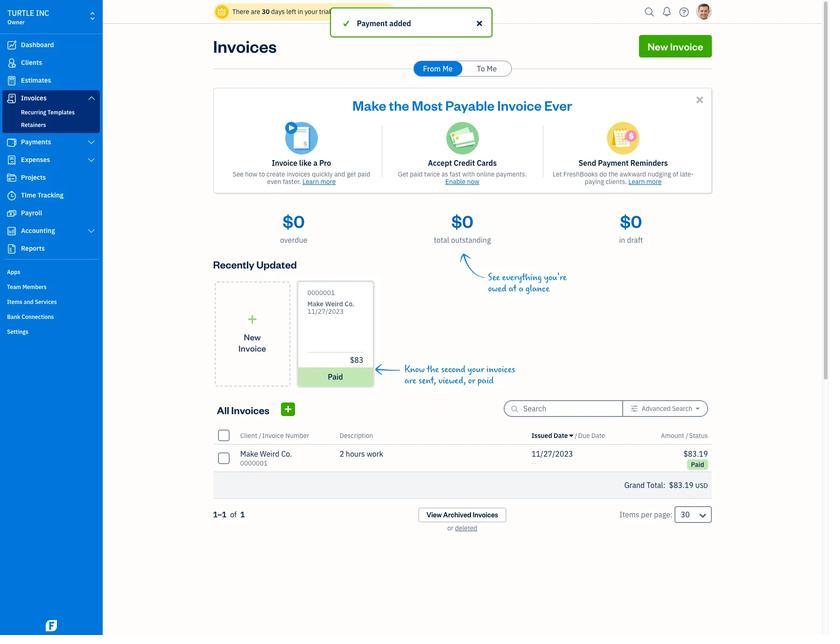 Task type: describe. For each thing, give the bounding box(es) containing it.
there
[[232, 7, 249, 16]]

0 vertical spatial $83.19
[[684, 450, 709, 459]]

let freshbooks do the awkward nudging of late- paying clients.
[[553, 170, 695, 186]]

ever
[[545, 96, 573, 114]]

issued
[[532, 432, 553, 440]]

invoices for paid
[[487, 364, 516, 375]]

projects
[[21, 173, 46, 182]]

date for issued date
[[554, 432, 568, 440]]

everything
[[503, 272, 542, 283]]

weird inside 0000001 make weird co. 11/27/2023
[[325, 300, 343, 308]]

inc
[[36, 8, 49, 18]]

payments link
[[2, 134, 100, 151]]

draft
[[628, 236, 644, 245]]

archived
[[444, 511, 472, 520]]

invoices up client link
[[231, 404, 270, 417]]

members
[[22, 284, 47, 291]]

twice
[[425, 170, 440, 179]]

recently updated
[[213, 258, 297, 271]]

1–1
[[213, 510, 227, 520]]

of inside let freshbooks do the awkward nudging of late- paying clients.
[[673, 170, 679, 179]]

go to help image
[[677, 5, 692, 19]]

$0 for $0 total outstanding
[[452, 210, 474, 232]]

invoice up create at the top of the page
[[272, 158, 298, 168]]

1 horizontal spatial new
[[648, 40, 669, 53]]

make inside 0000001 make weird co. 11/27/2023
[[308, 300, 324, 308]]

all
[[217, 404, 229, 417]]

freshbooks image
[[44, 621, 59, 632]]

expenses link
[[2, 152, 100, 169]]

me for to me
[[487, 64, 497, 73]]

1 vertical spatial new invoice
[[239, 332, 266, 354]]

estimates
[[21, 76, 51, 85]]

even
[[267, 178, 281, 186]]

team
[[7, 284, 21, 291]]

client image
[[6, 58, 17, 68]]

grand total : $83.19 usd
[[625, 481, 709, 490]]

add invoice image
[[284, 404, 293, 415]]

me for from me
[[443, 64, 453, 73]]

most
[[412, 96, 443, 114]]

2 / from the left
[[575, 432, 578, 440]]

:
[[664, 481, 666, 490]]

see for see everything you're owed at a glance
[[489, 272, 500, 283]]

1
[[241, 510, 245, 520]]

trial.
[[319, 7, 333, 16]]

0 vertical spatial your
[[305, 7, 318, 16]]

invoice right client link
[[263, 432, 284, 440]]

outstanding
[[451, 236, 491, 245]]

learn for a
[[303, 178, 319, 186]]

items for items and services
[[7, 299, 22, 306]]

dashboard
[[21, 41, 54, 49]]

make for make weird co. 0000001
[[240, 450, 258, 459]]

estimates link
[[2, 72, 100, 89]]

credit
[[454, 158, 475, 168]]

accept credit cards get paid twice as fast with online payments. enable now
[[398, 158, 527, 186]]

Search text field
[[524, 401, 608, 416]]

time tracking
[[21, 191, 64, 200]]

do
[[600, 170, 608, 179]]

work
[[367, 450, 384, 459]]

caretdown image inside the advanced search dropdown button
[[697, 405, 700, 413]]

added
[[390, 19, 412, 28]]

due
[[579, 432, 590, 440]]

send
[[579, 158, 597, 168]]

1 vertical spatial $83.19
[[670, 481, 694, 490]]

issued date link
[[532, 432, 575, 440]]

payments
[[21, 138, 51, 146]]

status
[[690, 432, 709, 440]]

dashboard image
[[6, 41, 17, 50]]

clients.
[[606, 178, 628, 186]]

description link
[[340, 432, 374, 440]]

issued date
[[532, 432, 568, 440]]

invoices for even
[[287, 170, 311, 179]]

advanced
[[642, 405, 671, 413]]

chevron large down image for expenses
[[87, 157, 96, 164]]

team members
[[7, 284, 47, 291]]

amount / status
[[662, 432, 709, 440]]

report image
[[6, 244, 17, 254]]

invoices inside view archived invoices or deleted
[[473, 511, 499, 520]]

hours
[[346, 450, 365, 459]]

glance
[[526, 284, 550, 294]]

co. inside 0000001 make weird co. 11/27/2023
[[345, 300, 355, 308]]

apps link
[[2, 265, 100, 279]]

0 vertical spatial new invoice
[[648, 40, 704, 53]]

project image
[[6, 173, 17, 183]]

items for items per page:
[[620, 510, 640, 520]]

make weird co. 0000001
[[240, 450, 292, 468]]

send payment reminders
[[579, 158, 669, 168]]

bank connections link
[[2, 310, 100, 324]]

status link
[[690, 432, 709, 440]]

11/27/2023 inside 0000001 make weird co. 11/27/2023
[[308, 307, 344, 316]]

updated
[[257, 258, 297, 271]]

the for know the second your invoices are sent, viewed, or paid
[[427, 364, 439, 375]]

bank
[[7, 314, 20, 321]]

co. inside make weird co. 0000001
[[281, 450, 292, 459]]

grand
[[625, 481, 645, 490]]

invoice left ever
[[498, 96, 542, 114]]

invoices link
[[2, 90, 100, 107]]

0 vertical spatial in
[[298, 7, 303, 16]]

invoice like a pro image
[[285, 122, 318, 155]]

1 horizontal spatial 11/27/2023
[[532, 450, 574, 459]]

Items per page: field
[[675, 507, 712, 523]]

timer image
[[6, 191, 17, 200]]

learn for reminders
[[629, 178, 646, 186]]

crown image
[[217, 7, 227, 17]]

pro
[[320, 158, 331, 168]]

deleted link
[[455, 524, 478, 533]]

enable
[[446, 178, 466, 186]]

know
[[405, 364, 425, 375]]

/ for client
[[259, 432, 262, 440]]

reports
[[21, 244, 45, 253]]

clients
[[21, 58, 42, 67]]

as
[[442, 170, 449, 179]]

view archived invoices link
[[419, 508, 507, 523]]

from me
[[423, 64, 453, 73]]

due date
[[579, 432, 606, 440]]

payable
[[446, 96, 495, 114]]

1 vertical spatial of
[[230, 510, 237, 520]]

your inside the know the second your invoices are sent, viewed, or paid
[[468, 364, 485, 375]]

estimate image
[[6, 76, 17, 86]]

$0 total outstanding
[[434, 210, 491, 245]]

let
[[553, 170, 562, 179]]

$0 for $0 in draft
[[621, 210, 643, 232]]

view archived invoices or deleted
[[427, 511, 499, 533]]

invoices inside main element
[[21, 94, 47, 102]]

paid inside see how to create invoices quickly and get paid even faster.
[[358, 170, 371, 179]]

and inside see how to create invoices quickly and get paid even faster.
[[335, 170, 346, 179]]

second
[[442, 364, 466, 375]]

to me link
[[463, 61, 512, 76]]

settings image
[[631, 405, 639, 413]]

$0 for $0 overdue
[[283, 210, 305, 232]]

late-
[[681, 170, 695, 179]]

plus image
[[247, 315, 258, 324]]



Task type: vqa. For each thing, say whether or not it's contained in the screenshot.
Start Timer
no



Task type: locate. For each thing, give the bounding box(es) containing it.
new down search icon
[[648, 40, 669, 53]]

the right do
[[609, 170, 619, 179]]

payment added
[[357, 19, 412, 28]]

1 horizontal spatial 0000001
[[308, 289, 335, 297]]

$83.19 right :
[[670, 481, 694, 490]]

0 vertical spatial new
[[648, 40, 669, 53]]

or inside view archived invoices or deleted
[[448, 524, 454, 533]]

in right left
[[298, 7, 303, 16]]

1 horizontal spatial the
[[427, 364, 439, 375]]

page:
[[655, 510, 673, 520]]

1 $0 from the left
[[283, 210, 305, 232]]

chart image
[[6, 227, 17, 236]]

recurring templates
[[21, 109, 75, 116]]

the inside let freshbooks do the awkward nudging of late- paying clients.
[[609, 170, 619, 179]]

3 / from the left
[[686, 432, 689, 440]]

2 vertical spatial the
[[427, 364, 439, 375]]

1 horizontal spatial $0
[[452, 210, 474, 232]]

time
[[21, 191, 36, 200]]

accounting link
[[2, 223, 100, 240]]

1 horizontal spatial more
[[647, 178, 662, 186]]

0000001 inside make weird co. 0000001
[[240, 459, 268, 468]]

0 horizontal spatial items
[[7, 299, 22, 306]]

advanced search
[[642, 405, 693, 413]]

learn more for a
[[303, 178, 336, 186]]

1 vertical spatial make
[[308, 300, 324, 308]]

0 vertical spatial items
[[7, 299, 22, 306]]

or inside the know the second your invoices are sent, viewed, or paid
[[469, 376, 476, 386]]

see left the how
[[233, 170, 244, 179]]

or right viewed,
[[469, 376, 476, 386]]

deleted
[[455, 524, 478, 533]]

/ for amount
[[686, 432, 689, 440]]

1 vertical spatial are
[[405, 376, 417, 386]]

1 horizontal spatial your
[[468, 364, 485, 375]]

accounting
[[21, 227, 55, 235]]

your left trial.
[[305, 7, 318, 16]]

learn more down pro at top
[[303, 178, 336, 186]]

chevron large down image for invoices
[[87, 94, 96, 102]]

recently
[[213, 258, 255, 271]]

2 date from the left
[[592, 432, 606, 440]]

see inside see how to create invoices quickly and get paid even faster.
[[233, 170, 244, 179]]

1 horizontal spatial a
[[519, 284, 524, 294]]

send payment reminders image
[[608, 122, 640, 155]]

more down pro at top
[[321, 178, 336, 186]]

paid
[[358, 170, 371, 179], [410, 170, 423, 179], [328, 372, 343, 382], [478, 376, 494, 386], [692, 461, 705, 469]]

11/27/2023 —
[[532, 450, 574, 468]]

2 more from the left
[[647, 178, 662, 186]]

1 vertical spatial 30
[[682, 510, 691, 520]]

1 horizontal spatial make
[[308, 300, 324, 308]]

chevron large down image inside invoices link
[[87, 94, 96, 102]]

total
[[647, 481, 664, 490]]

1 vertical spatial payment
[[599, 158, 629, 168]]

accept credit cards image
[[447, 122, 479, 155]]

payment down "account"
[[357, 19, 388, 28]]

money image
[[6, 209, 17, 218]]

connections
[[22, 314, 54, 321]]

in left draft
[[620, 236, 626, 245]]

0 horizontal spatial invoices
[[287, 170, 311, 179]]

1 vertical spatial items
[[620, 510, 640, 520]]

0 horizontal spatial see
[[233, 170, 244, 179]]

search image
[[643, 5, 658, 19]]

caretdown image
[[697, 405, 700, 413], [570, 432, 574, 440]]

tracking
[[38, 191, 64, 200]]

1 horizontal spatial are
[[405, 376, 417, 386]]

0 horizontal spatial me
[[443, 64, 453, 73]]

chevron large down image up recurring templates link on the left of the page
[[87, 94, 96, 102]]

1 horizontal spatial new invoice link
[[640, 35, 712, 57]]

days
[[271, 7, 285, 16]]

0 vertical spatial make
[[353, 96, 387, 114]]

from me link
[[414, 61, 463, 76]]

invoices up the deleted
[[473, 511, 499, 520]]

1 chevron large down image from the top
[[87, 94, 96, 102]]

2 horizontal spatial $0
[[621, 210, 643, 232]]

invoices down there
[[213, 35, 277, 57]]

0 horizontal spatial your
[[305, 7, 318, 16]]

learn more for reminders
[[629, 178, 662, 186]]

paid inside the $83.19 paid
[[692, 461, 705, 469]]

1 vertical spatial your
[[468, 364, 485, 375]]

0 vertical spatial see
[[233, 170, 244, 179]]

with
[[463, 170, 475, 179]]

main element
[[0, 0, 126, 636]]

new invoice down plus image on the left of the page
[[239, 332, 266, 354]]

30 inside field
[[682, 510, 691, 520]]

2 vertical spatial make
[[240, 450, 258, 459]]

at
[[509, 284, 517, 294]]

retainers
[[21, 121, 46, 129]]

1 horizontal spatial co.
[[345, 300, 355, 308]]

chevron large down image
[[87, 94, 96, 102], [87, 157, 96, 164]]

more for invoice like a pro
[[321, 178, 336, 186]]

a inside see everything you're owed at a glance
[[519, 284, 524, 294]]

1 horizontal spatial payment
[[599, 158, 629, 168]]

the inside the know the second your invoices are sent, viewed, or paid
[[427, 364, 439, 375]]

1 vertical spatial invoices
[[487, 364, 516, 375]]

0 horizontal spatial /
[[259, 432, 262, 440]]

chevron large down image down retainers link
[[87, 139, 96, 146]]

1 vertical spatial chevron large down image
[[87, 228, 96, 235]]

invoices up recurring
[[21, 94, 47, 102]]

to
[[259, 170, 265, 179]]

1 vertical spatial caretdown image
[[570, 432, 574, 440]]

0 horizontal spatial make
[[240, 450, 258, 459]]

me
[[443, 64, 453, 73], [487, 64, 497, 73]]

payment inside "status"
[[357, 19, 388, 28]]

2 learn from the left
[[629, 178, 646, 186]]

1 me from the left
[[443, 64, 453, 73]]

1–1 of 1
[[213, 510, 245, 520]]

chevron large down image inside expenses link
[[87, 157, 96, 164]]

team members link
[[2, 280, 100, 294]]

me right to
[[487, 64, 497, 73]]

notifications image
[[660, 2, 675, 21]]

0 horizontal spatial more
[[321, 178, 336, 186]]

0 horizontal spatial learn more
[[303, 178, 336, 186]]

invoice down plus image on the left of the page
[[239, 343, 266, 354]]

1 vertical spatial or
[[448, 524, 454, 533]]

client
[[240, 432, 258, 440]]

your right second
[[468, 364, 485, 375]]

date right due
[[592, 432, 606, 440]]

new invoice link for know the second your invoices are sent, viewed, or paid
[[215, 282, 290, 387]]

and left get
[[335, 170, 346, 179]]

$0 up outstanding
[[452, 210, 474, 232]]

invoices
[[213, 35, 277, 57], [21, 94, 47, 102], [231, 404, 270, 417], [473, 511, 499, 520]]

$0 up draft
[[621, 210, 643, 232]]

me inside to me link
[[487, 64, 497, 73]]

make for make the most payable invoice ever
[[353, 96, 387, 114]]

1 / from the left
[[259, 432, 262, 440]]

accept
[[428, 158, 452, 168]]

know the second your invoices are sent, viewed, or paid
[[405, 364, 516, 386]]

settings
[[7, 329, 28, 336]]

the up sent,
[[427, 364, 439, 375]]

2 me from the left
[[487, 64, 497, 73]]

0 vertical spatial invoices
[[287, 170, 311, 179]]

or down archived
[[448, 524, 454, 533]]

1 vertical spatial the
[[609, 170, 619, 179]]

0 horizontal spatial in
[[298, 7, 303, 16]]

a
[[314, 158, 318, 168], [519, 284, 524, 294]]

$83
[[350, 356, 364, 365]]

owed
[[489, 284, 507, 294]]

0 horizontal spatial payment
[[357, 19, 388, 28]]

0 vertical spatial the
[[389, 96, 410, 114]]

expense image
[[6, 156, 17, 165]]

0 horizontal spatial learn
[[303, 178, 319, 186]]

new inside new invoice
[[244, 332, 261, 342]]

clients link
[[2, 55, 100, 71]]

make inside make weird co. 0000001
[[240, 450, 258, 459]]

learn more
[[303, 178, 336, 186], [629, 178, 662, 186]]

paying
[[585, 178, 605, 186]]

payment image
[[6, 138, 17, 147]]

turtle inc owner
[[7, 8, 49, 26]]

1 learn more from the left
[[303, 178, 336, 186]]

1 horizontal spatial see
[[489, 272, 500, 283]]

0 horizontal spatial new invoice link
[[215, 282, 290, 387]]

1 horizontal spatial new invoice
[[648, 40, 704, 53]]

left
[[287, 7, 296, 16]]

learn
[[303, 178, 319, 186], [629, 178, 646, 186]]

0 horizontal spatial new
[[244, 332, 261, 342]]

1 chevron large down image from the top
[[87, 139, 96, 146]]

invoice down go to help icon
[[671, 40, 704, 53]]

0 vertical spatial caretdown image
[[697, 405, 700, 413]]

in inside the $0 in draft
[[620, 236, 626, 245]]

$83.19 down "status" link
[[684, 450, 709, 459]]

0 vertical spatial chevron large down image
[[87, 139, 96, 146]]

time tracking link
[[2, 187, 100, 204]]

1 horizontal spatial close image
[[695, 94, 706, 105]]

0 horizontal spatial the
[[389, 96, 410, 114]]

retainers link
[[4, 120, 98, 131]]

chevron large down image down payments link at the left top of page
[[87, 157, 96, 164]]

items and services link
[[2, 295, 100, 309]]

$0 up overdue
[[283, 210, 305, 232]]

payroll
[[21, 209, 42, 217]]

11/27/2023
[[308, 307, 344, 316], [532, 450, 574, 459]]

0 horizontal spatial new invoice
[[239, 332, 266, 354]]

0 vertical spatial payment
[[357, 19, 388, 28]]

there are 30 days left in your trial. upgrade account
[[232, 7, 388, 16]]

1 horizontal spatial date
[[592, 432, 606, 440]]

items inside main element
[[7, 299, 22, 306]]

account
[[364, 7, 388, 16]]

caretdown image right "search"
[[697, 405, 700, 413]]

more down reminders
[[647, 178, 662, 186]]

1 horizontal spatial me
[[487, 64, 497, 73]]

1 horizontal spatial learn
[[629, 178, 646, 186]]

new invoice link for invoices
[[640, 35, 712, 57]]

learn right clients.
[[629, 178, 646, 186]]

more for send payment reminders
[[647, 178, 662, 186]]

0 vertical spatial and
[[335, 170, 346, 179]]

1 horizontal spatial of
[[673, 170, 679, 179]]

1 vertical spatial weird
[[260, 450, 280, 459]]

new invoice link
[[640, 35, 712, 57], [215, 282, 290, 387]]

all invoices
[[217, 404, 270, 417]]

dashboard link
[[2, 37, 100, 54]]

0 vertical spatial 30
[[262, 7, 270, 16]]

0 horizontal spatial weird
[[260, 450, 280, 459]]

0 vertical spatial chevron large down image
[[87, 94, 96, 102]]

/
[[259, 432, 262, 440], [575, 432, 578, 440], [686, 432, 689, 440]]

0 horizontal spatial and
[[24, 299, 33, 306]]

chevron large down image up reports link
[[87, 228, 96, 235]]

chevron large down image
[[87, 139, 96, 146], [87, 228, 96, 235]]

nudging
[[648, 170, 672, 179]]

/ right client
[[259, 432, 262, 440]]

1 horizontal spatial weird
[[325, 300, 343, 308]]

1 horizontal spatial invoices
[[487, 364, 516, 375]]

weird inside make weird co. 0000001
[[260, 450, 280, 459]]

0 horizontal spatial are
[[251, 7, 260, 16]]

1 date from the left
[[554, 432, 568, 440]]

0 horizontal spatial a
[[314, 158, 318, 168]]

1 horizontal spatial learn more
[[629, 178, 662, 186]]

1 vertical spatial and
[[24, 299, 33, 306]]

me inside from me link
[[443, 64, 453, 73]]

30 left days in the left top of the page
[[262, 7, 270, 16]]

and down team members
[[24, 299, 33, 306]]

1 vertical spatial in
[[620, 236, 626, 245]]

0 horizontal spatial close image
[[476, 18, 484, 29]]

like
[[299, 158, 312, 168]]

1 vertical spatial co.
[[281, 450, 292, 459]]

payment added status
[[0, 7, 823, 37]]

2 hours work link
[[329, 445, 528, 472]]

3 $0 from the left
[[621, 210, 643, 232]]

see inside see everything you're owed at a glance
[[489, 272, 500, 283]]

projects link
[[2, 170, 100, 186]]

learn right the faster.
[[303, 178, 319, 186]]

quickly
[[312, 170, 333, 179]]

$0 inside $0 total outstanding
[[452, 210, 474, 232]]

to me
[[477, 64, 497, 73]]

new invoice down go to help icon
[[648, 40, 704, 53]]

recurring templates link
[[4, 107, 98, 118]]

1 horizontal spatial 30
[[682, 510, 691, 520]]

1 vertical spatial 0000001
[[240, 459, 268, 468]]

usd
[[696, 482, 709, 490]]

invoice
[[671, 40, 704, 53], [498, 96, 542, 114], [272, 158, 298, 168], [239, 343, 266, 354], [263, 432, 284, 440]]

2 horizontal spatial make
[[353, 96, 387, 114]]

0 vertical spatial 11/27/2023
[[308, 307, 344, 316]]

invoices inside see how to create invoices quickly and get paid even faster.
[[287, 170, 311, 179]]

items per page:
[[620, 510, 673, 520]]

paid inside the know the second your invoices are sent, viewed, or paid
[[478, 376, 494, 386]]

1 more from the left
[[321, 178, 336, 186]]

are down know
[[405, 376, 417, 386]]

invoices inside the know the second your invoices are sent, viewed, or paid
[[487, 364, 516, 375]]

in
[[298, 7, 303, 16], [620, 236, 626, 245]]

faster.
[[283, 178, 301, 186]]

cards
[[477, 158, 497, 168]]

of left 1
[[230, 510, 237, 520]]

2 $0 from the left
[[452, 210, 474, 232]]

0 vertical spatial co.
[[345, 300, 355, 308]]

0 vertical spatial or
[[469, 376, 476, 386]]

see for see how to create invoices quickly and get paid even faster.
[[233, 170, 244, 179]]

chevron large down image for payments
[[87, 139, 96, 146]]

new down plus image on the left of the page
[[244, 332, 261, 342]]

make
[[353, 96, 387, 114], [308, 300, 324, 308], [240, 450, 258, 459]]

caretdown image left due
[[570, 432, 574, 440]]

2 learn more from the left
[[629, 178, 662, 186]]

items down team
[[7, 299, 22, 306]]

a right at
[[519, 284, 524, 294]]

how
[[245, 170, 258, 179]]

search
[[673, 405, 693, 413]]

0000001 make weird co. 11/27/2023
[[308, 289, 355, 316]]

weird
[[325, 300, 343, 308], [260, 450, 280, 459]]

items left per
[[620, 510, 640, 520]]

paid inside accept credit cards get paid twice as fast with online payments. enable now
[[410, 170, 423, 179]]

see everything you're owed at a glance
[[489, 272, 567, 294]]

2 chevron large down image from the top
[[87, 228, 96, 235]]

0 vertical spatial weird
[[325, 300, 343, 308]]

1 horizontal spatial caretdown image
[[697, 405, 700, 413]]

1 learn from the left
[[303, 178, 319, 186]]

items and services
[[7, 299, 57, 306]]

payment up do
[[599, 158, 629, 168]]

1 vertical spatial 11/27/2023
[[532, 450, 574, 459]]

30 right page:
[[682, 510, 691, 520]]

a left pro at top
[[314, 158, 318, 168]]

the left most
[[389, 96, 410, 114]]

0 vertical spatial of
[[673, 170, 679, 179]]

see how to create invoices quickly and get paid even faster.
[[233, 170, 371, 186]]

0 vertical spatial 0000001
[[308, 289, 335, 297]]

templates
[[48, 109, 75, 116]]

sent,
[[419, 376, 437, 386]]

2 chevron large down image from the top
[[87, 157, 96, 164]]

0 vertical spatial are
[[251, 7, 260, 16]]

/ left due
[[575, 432, 578, 440]]

check image
[[342, 18, 351, 29]]

of left late-
[[673, 170, 679, 179]]

0 horizontal spatial 0000001
[[240, 459, 268, 468]]

are right there
[[251, 7, 260, 16]]

/ left status
[[686, 432, 689, 440]]

awkward
[[620, 170, 647, 179]]

$0 inside the $0 in draft
[[621, 210, 643, 232]]

are inside the know the second your invoices are sent, viewed, or paid
[[405, 376, 417, 386]]

1 horizontal spatial and
[[335, 170, 346, 179]]

caretdown image inside issued date link
[[570, 432, 574, 440]]

make the most payable invoice ever
[[353, 96, 573, 114]]

$0 inside $0 overdue
[[283, 210, 305, 232]]

—
[[532, 459, 537, 468]]

close image
[[476, 18, 484, 29], [695, 94, 706, 105]]

date for due date
[[592, 432, 606, 440]]

client link
[[240, 432, 259, 440]]

0 vertical spatial a
[[314, 158, 318, 168]]

chevron large down image for accounting
[[87, 228, 96, 235]]

and inside main element
[[24, 299, 33, 306]]

me right from in the right top of the page
[[443, 64, 453, 73]]

0000001 inside 0000001 make weird co. 11/27/2023
[[308, 289, 335, 297]]

the for make the most payable invoice ever
[[389, 96, 410, 114]]

date right issued
[[554, 432, 568, 440]]

0 horizontal spatial 30
[[262, 7, 270, 16]]

close image inside 'payment added' "status"
[[476, 18, 484, 29]]

learn more down reminders
[[629, 178, 662, 186]]

see up owed
[[489, 272, 500, 283]]

0 horizontal spatial $0
[[283, 210, 305, 232]]

1 horizontal spatial /
[[575, 432, 578, 440]]

0 vertical spatial close image
[[476, 18, 484, 29]]

date
[[554, 432, 568, 440], [592, 432, 606, 440]]

invoice image
[[6, 94, 17, 103]]

$0
[[283, 210, 305, 232], [452, 210, 474, 232], [621, 210, 643, 232]]

1 vertical spatial see
[[489, 272, 500, 283]]

create
[[267, 170, 285, 179]]



